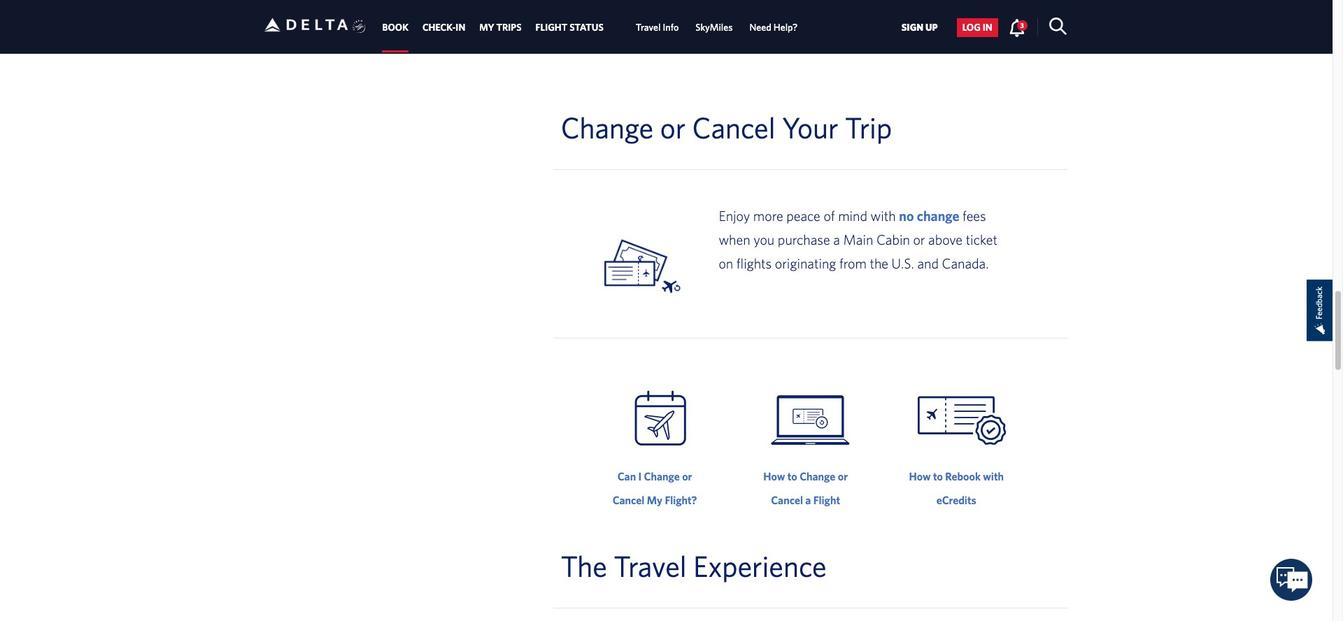 Task type: locate. For each thing, give the bounding box(es) containing it.
can i change or cancel my flight?
[[613, 470, 697, 507]]

when
[[719, 231, 750, 248]]

i
[[638, 470, 642, 483]]

with down provide at top right
[[991, 12, 1016, 28]]

for
[[867, 12, 883, 28]]

from
[[839, 255, 867, 271]]

or inside can i change or cancel my flight?
[[682, 470, 692, 483]]

0 horizontal spatial to
[[787, 470, 797, 483]]

or
[[660, 111, 686, 144], [913, 231, 925, 248], [682, 470, 692, 483], [838, 470, 848, 483]]

flight
[[813, 494, 840, 507]]

1 horizontal spatial how
[[909, 470, 931, 483]]

to
[[787, 470, 797, 483], [933, 470, 943, 483]]

3
[[1020, 21, 1024, 29]]

how for how to change or cancel a flight
[[763, 470, 785, 483]]

0 vertical spatial with
[[991, 12, 1016, 28]]

above
[[928, 231, 963, 248]]

and inside get personalized testing recommendations and provide your health documentation for digital verification with delta flyready.
[[958, 0, 979, 8]]

1 how from the left
[[763, 470, 785, 483]]

sign up link
[[896, 18, 943, 37]]

1 vertical spatial a
[[805, 494, 811, 507]]

2 to from the left
[[933, 470, 943, 483]]

of
[[824, 208, 835, 224]]

mind
[[838, 208, 867, 224]]

purchase
[[778, 231, 830, 248]]

change inside how to change or cancel a flight
[[800, 470, 835, 483]]

to left rebook
[[933, 470, 943, 483]]

laptop open with tickets on screen image
[[758, 373, 863, 464]]

0 vertical spatial and
[[958, 0, 979, 8]]

cancel inside how to change or cancel a flight
[[771, 494, 803, 507]]

provide
[[983, 0, 1025, 8]]

change inside can i change or cancel my flight?
[[644, 470, 680, 483]]

2 vertical spatial with
[[983, 470, 1004, 483]]

get
[[708, 0, 729, 8]]

rebook
[[945, 470, 981, 483]]

travel
[[636, 22, 661, 33], [614, 549, 687, 583]]

check-in
[[422, 22, 465, 33]]

how to rebook with ecredits link
[[909, 470, 1004, 507]]

1 horizontal spatial and
[[958, 0, 979, 8]]

flyready.
[[742, 32, 796, 48]]

travel info
[[636, 22, 679, 33]]

1 horizontal spatial to
[[933, 470, 943, 483]]

enjoy more peace of mind with no change
[[719, 208, 959, 224]]

delta air lines image
[[264, 3, 348, 47]]

cancel for how to change or cancel a flight
[[771, 494, 803, 507]]

with
[[991, 12, 1016, 28], [871, 208, 896, 224], [983, 470, 1004, 483]]

how left rebook
[[909, 470, 931, 483]]

cancel inside can i change or cancel my flight?
[[613, 494, 645, 507]]

status
[[570, 22, 604, 33]]

with left no
[[871, 208, 896, 224]]

change
[[561, 111, 654, 144], [644, 470, 680, 483], [800, 470, 835, 483]]

can i change or cancel my flight? link
[[613, 470, 697, 507]]

travel inside "link"
[[636, 22, 661, 33]]

and inside fees when you purchase a main cabin or above ticket on flights originating from the u.s. and canada.
[[917, 255, 939, 271]]

0 horizontal spatial a
[[805, 494, 811, 507]]

can
[[617, 470, 636, 483]]

and right u.s.
[[917, 255, 939, 271]]

0 horizontal spatial and
[[917, 255, 939, 271]]

my trips
[[479, 22, 522, 33]]

1 vertical spatial and
[[917, 255, 939, 271]]

travel down my
[[614, 549, 687, 583]]

personalized
[[732, 0, 805, 8]]

sign
[[901, 22, 923, 33]]

cabin
[[876, 231, 910, 248]]

change or cancel your trip
[[561, 111, 892, 144]]

experience
[[693, 549, 827, 583]]

to down laptop open with tickets on screen image
[[787, 470, 797, 483]]

0 vertical spatial travel
[[636, 22, 661, 33]]

to inside how to rebook with ecredits
[[933, 470, 943, 483]]

skyteam image
[[352, 5, 366, 48]]

get personalized testing recommendations and provide your health documentation for digital verification with delta flyready.
[[708, 0, 1025, 48]]

0 vertical spatial a
[[833, 231, 840, 248]]

a left flight
[[805, 494, 811, 507]]

change for can i change or cancel my flight?
[[644, 470, 680, 483]]

tab list
[[375, 0, 806, 53]]

recommendations
[[851, 0, 955, 8]]

cancel
[[692, 111, 775, 144], [613, 494, 645, 507], [771, 494, 803, 507]]

book link
[[382, 15, 408, 40]]

2 how from the left
[[909, 470, 931, 483]]

peace
[[786, 208, 820, 224]]

or inside fees when you purchase a main cabin or above ticket on flights originating from the u.s. and canada.
[[913, 231, 925, 248]]

how to change or cancel a flight
[[763, 470, 848, 507]]

to inside how to change or cancel a flight
[[787, 470, 797, 483]]

with inside get personalized testing recommendations and provide your health documentation for digital verification with delta flyready.
[[991, 12, 1016, 28]]

the
[[870, 255, 888, 271]]

originating
[[775, 255, 836, 271]]

0 horizontal spatial how
[[763, 470, 785, 483]]

my
[[647, 494, 662, 507]]

ecredits
[[936, 494, 976, 507]]

1 vertical spatial with
[[871, 208, 896, 224]]

and
[[958, 0, 979, 8], [917, 255, 939, 271]]

flight?
[[665, 494, 697, 507]]

log in
[[962, 22, 992, 33]]

how for how to rebook with ecredits
[[909, 470, 931, 483]]

more
[[753, 208, 783, 224]]

delta
[[708, 32, 739, 48]]

need help?
[[749, 22, 798, 33]]

1 horizontal spatial a
[[833, 231, 840, 248]]

a
[[833, 231, 840, 248], [805, 494, 811, 507]]

main
[[843, 231, 873, 248]]

with right rebook
[[983, 470, 1004, 483]]

a left the main
[[833, 231, 840, 248]]

how down laptop open with tickets on screen image
[[763, 470, 785, 483]]

ecredit icon image
[[909, 373, 1014, 464]]

travel left info
[[636, 22, 661, 33]]

flight status
[[536, 22, 604, 33]]

and up verification
[[958, 0, 979, 8]]

to for rebook
[[933, 470, 943, 483]]

how inside how to change or cancel a flight
[[763, 470, 785, 483]]

1 to from the left
[[787, 470, 797, 483]]

how
[[763, 470, 785, 483], [909, 470, 931, 483]]

how inside how to rebook with ecredits
[[909, 470, 931, 483]]



Task type: describe. For each thing, give the bounding box(es) containing it.
no change link
[[899, 208, 959, 224]]

check-
[[422, 22, 456, 33]]

u.s.
[[892, 255, 914, 271]]

skymiles link
[[696, 15, 733, 40]]

log in button
[[957, 18, 998, 37]]

ticket
[[966, 231, 997, 248]]

in
[[456, 22, 465, 33]]

check-in link
[[422, 15, 465, 40]]

my trips link
[[479, 15, 522, 40]]

or inside how to change or cancel a flight
[[838, 470, 848, 483]]

how to change or cancel a flight link
[[763, 470, 848, 507]]

my
[[479, 22, 494, 33]]

no
[[899, 208, 914, 224]]

message us image
[[1271, 559, 1313, 601]]

on
[[719, 255, 733, 271]]

flight
[[536, 22, 567, 33]]

in
[[983, 22, 992, 33]]

info
[[663, 22, 679, 33]]

to for change
[[787, 470, 797, 483]]

a inside how to change or cancel a flight
[[805, 494, 811, 507]]

with inside how to rebook with ecredits
[[983, 470, 1004, 483]]

need
[[749, 22, 771, 33]]

health
[[737, 12, 773, 28]]

change for how to change or cancel a flight
[[800, 470, 835, 483]]

1 vertical spatial travel
[[614, 549, 687, 583]]

your
[[782, 111, 838, 144]]

travel info link
[[636, 15, 679, 40]]

book
[[382, 22, 408, 33]]

tab list containing book
[[375, 0, 806, 53]]

documentation
[[776, 12, 864, 28]]

3 link
[[1008, 18, 1027, 36]]

skymiles
[[696, 22, 733, 33]]

fees
[[963, 208, 986, 224]]

your
[[708, 12, 734, 28]]

changing your ticket image
[[595, 204, 687, 327]]

flights
[[736, 255, 772, 271]]

travel calendar image
[[608, 373, 713, 464]]

you
[[754, 231, 775, 248]]

digital
[[886, 12, 921, 28]]

the travel experience
[[561, 549, 827, 583]]

canada.
[[942, 255, 989, 271]]

log
[[962, 22, 981, 33]]

change
[[917, 208, 959, 224]]

fees when you purchase a main cabin or above ticket on flights originating from the u.s. and canada.
[[719, 208, 997, 271]]

testing
[[808, 0, 847, 8]]

need help? link
[[749, 15, 798, 40]]

the
[[561, 549, 607, 583]]

how to rebook with ecredits
[[909, 470, 1004, 507]]

verification
[[924, 12, 988, 28]]

sign up
[[901, 22, 938, 33]]

trip
[[845, 111, 892, 144]]

help?
[[774, 22, 798, 33]]

enjoy
[[719, 208, 750, 224]]

a inside fees when you purchase a main cabin or above ticket on flights originating from the u.s. and canada.
[[833, 231, 840, 248]]

flight status link
[[536, 15, 604, 40]]

trips
[[496, 22, 522, 33]]

cancel for can i change or cancel my flight?
[[613, 494, 645, 507]]

up
[[925, 22, 938, 33]]



Task type: vqa. For each thing, say whether or not it's contained in the screenshot.
'FLIGHT?'
yes



